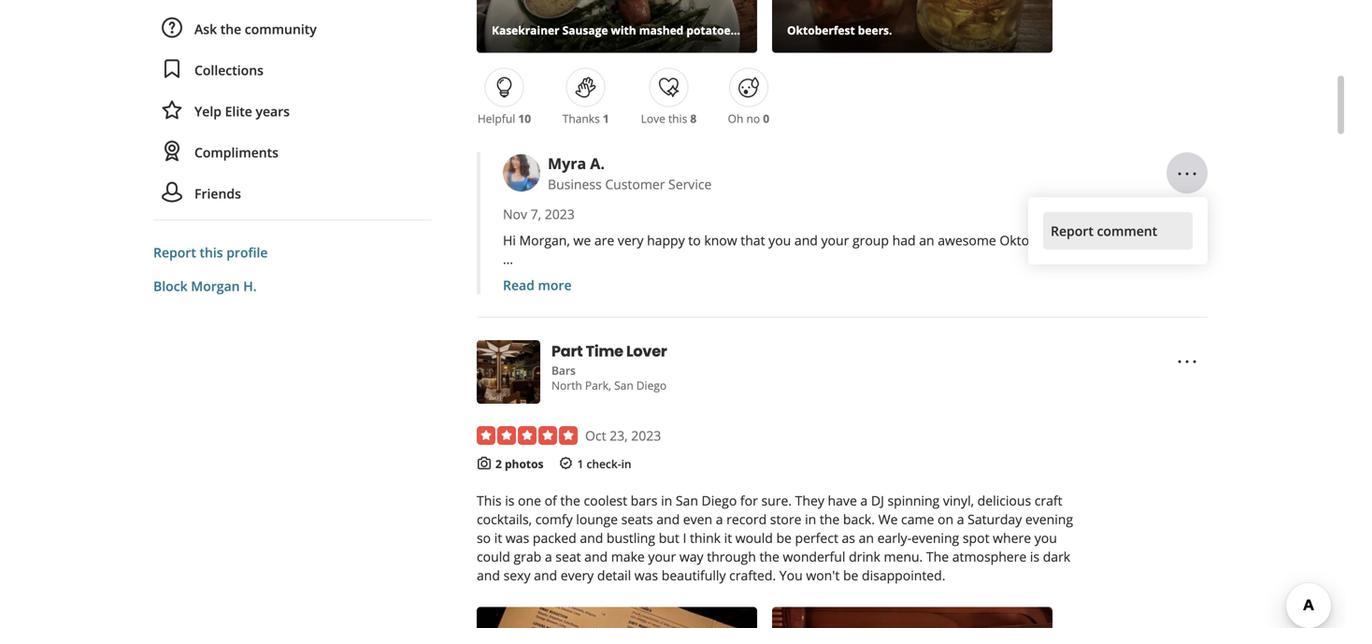 Task type: describe. For each thing, give the bounding box(es) containing it.
and down lounge
[[580, 529, 604, 547]]

this is one of the coolest bars in san diego for sure. they have a dj spinning vinyl, delicious craft cocktails, comfy lounge seats and even a record store in the back. we came on a saturday evening so it was packed and bustling but i think it would be perfect as an early-evening spot where you could grab a seat and make your way through the wonderful drink menu. the atmosphere is dark and sexy and every detail was beautifully crafted. you won't be disappointed.
[[477, 492, 1074, 584]]

check-
[[587, 456, 622, 472]]

have inside this is one of the coolest bars in san diego for sure. they have a dj spinning vinyl, delicious craft cocktails, comfy lounge seats and even a record store in the back. we came on a saturday evening so it was packed and bustling but i think it would be perfect as an early-evening spot where you could grab a seat and make your way through the wonderful drink menu. the atmosphere is dark and sexy and every detail was beautifully crafted. you won't be disappointed.
[[828, 492, 858, 510]]

that inside thank you for giving a shout out to our server.  our staff works very hard to make sure that each guest has an amazing and memorable experience with us.
[[1031, 325, 1055, 343]]

(0 reactions) element
[[764, 111, 770, 126]]

you right when
[[997, 288, 1020, 305]]

this inside we are glad that you loved the food, brews and the wonderful vibe. we appreciate you sharing this picture with us! feel free to ask our staff for recommendations on your next dish to try out when you come again :)
[[1080, 269, 1103, 287]]

2 photos
[[496, 456, 544, 472]]

nice
[[748, 381, 773, 399]]

(1 reaction) element
[[603, 111, 610, 126]]

next
[[841, 288, 868, 305]]

very inside thank you for giving a shout out to our server.  our staff works very hard to make sure that each guest has an amazing and memorable experience with us.
[[886, 325, 912, 343]]

1 menu image from the top
[[1177, 163, 1199, 185]]

0 horizontal spatial be
[[777, 529, 792, 547]]

a right even
[[716, 511, 724, 528]]

collections link
[[153, 51, 432, 89]]

a down vinyl,
[[958, 511, 965, 528]]

a inside thank you for giving a shout out to our server.  our staff works very hard to make sure that each guest has an amazing and memorable experience with us.
[[630, 325, 637, 343]]

2
[[496, 456, 502, 472]]

sure.
[[762, 492, 792, 510]]

try
[[917, 288, 933, 305]]

store
[[771, 511, 802, 528]]

through
[[707, 548, 757, 566]]

report this profile link
[[153, 244, 268, 261]]

came
[[902, 511, 935, 528]]

beautifully
[[662, 567, 726, 584]]

staff inside we are glad that you loved the food, brews and the wonderful vibe. we appreciate you sharing this picture with us! feel free to ask our staff for recommendations on your next dish to try out when you come again :)
[[624, 288, 651, 305]]

2 menu image from the top
[[1177, 351, 1199, 373]]

report for report this profile
[[153, 244, 196, 261]]

think
[[690, 529, 721, 547]]

would
[[736, 529, 773, 547]]

we hope to serve you very soon, have a nice day ahead. :) cheers!
[[503, 381, 904, 399]]

photos
[[505, 456, 544, 472]]

16 check in v2 image
[[559, 456, 574, 471]]

0 vertical spatial have
[[705, 381, 734, 399]]

the right ask
[[220, 20, 241, 38]]

(8 reactions) element
[[691, 111, 697, 126]]

read
[[503, 276, 535, 294]]

sexy
[[504, 567, 531, 584]]

2 vertical spatial :)
[[847, 381, 854, 399]]

san inside part time lover bars north park, san diego
[[615, 378, 634, 393]]

you right know in the top right of the page
[[769, 231, 792, 249]]

0 vertical spatial in
[[622, 456, 632, 472]]

community
[[245, 20, 317, 38]]

cheers!
[[858, 381, 904, 399]]

ahead.
[[802, 381, 843, 399]]

crafted.
[[730, 567, 777, 584]]

myra
[[548, 153, 587, 173]]

hope
[[526, 381, 557, 399]]

service
[[669, 175, 712, 193]]

glad
[[549, 269, 575, 287]]

2023 for oct 23, 2023
[[632, 427, 662, 445]]

soon,
[[668, 381, 702, 399]]

1 horizontal spatial is
[[1031, 548, 1040, 566]]

dj
[[872, 492, 885, 510]]

every
[[561, 567, 594, 584]]

had
[[893, 231, 916, 249]]

to up experience
[[703, 325, 716, 343]]

record
[[727, 511, 767, 528]]

0 horizontal spatial is
[[505, 492, 515, 510]]

appreciate
[[937, 269, 1002, 287]]

24 star v2 image
[[161, 99, 183, 121]]

on inside we are glad that you loved the food, brews and the wonderful vibe. we appreciate you sharing this picture with us! feel free to ask our staff for recommendations on your next dish to try out when you come again :)
[[791, 288, 807, 305]]

a down 'packed'
[[545, 548, 552, 566]]

wonderful inside we are glad that you loved the food, brews and the wonderful vibe. we appreciate you sharing this picture with us! feel free to ask our staff for recommendations on your next dish to try out when you come again :)
[[818, 269, 881, 287]]

0 vertical spatial evening
[[1026, 511, 1074, 528]]

on inside this is one of the coolest bars in san diego for sure. they have a dj spinning vinyl, delicious craft cocktails, comfy lounge seats and even a record store in the back. we came on a saturday evening so it was packed and bustling but i think it would be perfect as an early-evening spot where you could grab a seat and make your way through the wonderful drink menu. the atmosphere is dark and sexy and every detail was beautifully crafted. you won't be disappointed.
[[938, 511, 954, 528]]

has
[[1128, 325, 1150, 343]]

won't
[[807, 567, 840, 584]]

so
[[477, 529, 491, 547]]

2 photos link
[[496, 456, 544, 472]]

1 horizontal spatial an
[[920, 231, 935, 249]]

but
[[659, 529, 680, 547]]

back.
[[844, 511, 875, 528]]

customer
[[605, 175, 665, 193]]

collections
[[195, 61, 264, 79]]

1 horizontal spatial be
[[844, 567, 859, 584]]

24 friends v2 image
[[161, 181, 183, 203]]

ask
[[575, 288, 596, 305]]

perfect
[[796, 529, 839, 547]]

0
[[764, 111, 770, 126]]

24 questions v2 image
[[161, 16, 183, 39]]

diego inside part time lover bars north park, san diego
[[637, 378, 667, 393]]

way
[[680, 548, 704, 566]]

friends menu item
[[153, 175, 432, 221]]

brews
[[727, 269, 765, 287]]

2 vertical spatial very
[[639, 381, 665, 399]]

bars link
[[552, 363, 576, 378]]

feel
[[503, 288, 528, 305]]

and down grab
[[534, 567, 558, 584]]

with inside thank you for giving a shout out to our server.  our staff works very hard to make sure that each guest has an amazing and memorable experience with us.
[[730, 344, 756, 361]]

0 vertical spatial very
[[618, 231, 644, 249]]

wonderful inside this is one of the coolest bars in san diego for sure. they have a dj spinning vinyl, delicious craft cocktails, comfy lounge seats and even a record store in the back. we came on a saturday evening so it was packed and bustling but i think it would be perfect as an early-evening spot where you could grab a seat and make your way through the wonderful drink menu. the atmosphere is dark and sexy and every detail was beautifully crafted. you won't be disappointed.
[[783, 548, 846, 566]]

spinning
[[888, 492, 940, 510]]

memorable
[[585, 344, 656, 361]]

us
[[1106, 231, 1121, 249]]

dark
[[1044, 548, 1071, 566]]

this
[[477, 492, 502, 510]]

to right hard
[[947, 325, 960, 343]]

1 vertical spatial was
[[635, 567, 659, 584]]

even
[[684, 511, 713, 528]]

23,
[[610, 427, 628, 445]]

again
[[1061, 288, 1094, 305]]

giving
[[591, 325, 627, 343]]

helpful
[[478, 111, 516, 126]]

out inside we are glad that you loved the food, brews and the wonderful vibe. we appreciate you sharing this picture with us! feel free to ask our staff for recommendations on your next dish to try out when you come again :)
[[937, 288, 957, 305]]

san inside this is one of the coolest bars in san diego for sure. they have a dj spinning vinyl, delicious craft cocktails, comfy lounge seats and even a record store in the back. we came on a saturday evening so it was packed and bustling but i think it would be perfect as an early-evening spot where you could grab a seat and make your way through the wonderful drink menu. the atmosphere is dark and sexy and every detail was beautifully crafted. you won't be disappointed.
[[676, 492, 699, 510]]

packed
[[533, 529, 577, 547]]

lounge
[[576, 511, 618, 528]]

1 vertical spatial in
[[661, 492, 673, 510]]

the
[[927, 548, 950, 566]]

the up perfect
[[820, 511, 840, 528]]

and down could
[[477, 567, 500, 584]]

0 vertical spatial are
[[595, 231, 615, 249]]

day
[[777, 381, 798, 399]]

this for profile
[[200, 244, 223, 261]]

compliments link
[[153, 134, 432, 171]]

make inside thank you for giving a shout out to our server.  our staff works very hard to make sure that each guest has an amazing and memorable experience with us.
[[963, 325, 997, 343]]

our inside thank you for giving a shout out to our server.  our staff works very hard to make sure that each guest has an amazing and memorable experience with us.
[[719, 325, 740, 343]]

8
[[691, 111, 697, 126]]

years
[[256, 102, 290, 120]]

know
[[705, 231, 738, 249]]

diego inside this is one of the coolest bars in san diego for sure. they have a dj spinning vinyl, delicious craft cocktails, comfy lounge seats and even a record store in the back. we came on a saturday evening so it was packed and bustling but i think it would be perfect as an early-evening spot where you could grab a seat and make your way through the wonderful drink menu. the atmosphere is dark and sexy and every detail was beautifully crafted. you won't be disappointed.
[[702, 492, 737, 510]]

serve
[[577, 381, 610, 399]]

we inside this is one of the coolest bars in san diego for sure. they have a dj spinning vinyl, delicious craft cocktails, comfy lounge seats and even a record store in the back. we came on a saturday evening so it was packed and bustling but i think it would be perfect as an early-evening spot where you could grab a seat and make your way through the wonderful drink menu. the atmosphere is dark and sexy and every detail was beautifully crafted. you won't be disappointed.
[[879, 511, 898, 528]]

16 camera v2 image
[[477, 456, 492, 471]]

you up come
[[1006, 269, 1028, 287]]

block morgan h.
[[153, 277, 257, 295]]

0 vertical spatial we
[[574, 231, 591, 249]]

24 collections v2 image
[[161, 57, 183, 80]]

bustling
[[607, 529, 656, 547]]

profile
[[227, 244, 268, 261]]

atmosphere
[[953, 548, 1027, 566]]

to left try
[[901, 288, 913, 305]]

disappointed.
[[862, 567, 946, 584]]

and up detail
[[585, 548, 608, 566]]

shout
[[641, 325, 676, 343]]



Task type: vqa. For each thing, say whether or not it's contained in the screenshot.
FRIENDS
yes



Task type: locate. For each thing, give the bounding box(es) containing it.
in down "oct 23, 2023"
[[622, 456, 632, 472]]

diego up even
[[702, 492, 737, 510]]

an right as
[[859, 529, 875, 547]]

hard
[[915, 325, 944, 343]]

1 horizontal spatial our
[[719, 325, 740, 343]]

in right 'bars'
[[661, 492, 673, 510]]

very left hard
[[886, 325, 912, 343]]

make left sure
[[963, 325, 997, 343]]

they
[[796, 492, 825, 510]]

0 vertical spatial your
[[822, 231, 850, 249]]

2 vertical spatial with
[[730, 344, 756, 361]]

1 horizontal spatial it
[[725, 529, 733, 547]]

0 horizontal spatial out
[[679, 325, 700, 343]]

vibe.
[[884, 269, 913, 287]]

part time lover link
[[552, 340, 667, 363]]

with inside we are glad that you loved the food, brews and the wonderful vibe. we appreciate you sharing this picture with us! feel free to ask our staff for recommendations on your next dish to try out when you come again :)
[[1152, 269, 1178, 287]]

1 vertical spatial evening
[[912, 529, 960, 547]]

report up block
[[153, 244, 196, 261]]

2 horizontal spatial in
[[805, 511, 817, 528]]

0 horizontal spatial are
[[526, 269, 546, 287]]

for inside we are glad that you loved the food, brews and the wonderful vibe. we appreciate you sharing this picture with us! feel free to ask our staff for recommendations on your next dish to try out when you come again :)
[[654, 288, 672, 305]]

part time lover bars north park, san diego
[[552, 341, 667, 393]]

2 horizontal spatial with
[[1152, 269, 1178, 287]]

10
[[519, 111, 531, 126]]

0 vertical spatial an
[[920, 231, 935, 249]]

recommendations
[[675, 288, 787, 305]]

i
[[683, 529, 687, 547]]

this up morgan
[[200, 244, 223, 261]]

1 vertical spatial :)
[[1097, 288, 1104, 305]]

to down bars link at left bottom
[[561, 381, 573, 399]]

report comment menu
[[1029, 197, 1209, 265]]

coolest
[[584, 492, 628, 510]]

1 horizontal spatial staff
[[816, 325, 843, 343]]

0 horizontal spatial this
[[200, 244, 223, 261]]

0 horizontal spatial on
[[791, 288, 807, 305]]

this for 8
[[669, 111, 688, 126]]

1 vertical spatial menu image
[[1177, 351, 1199, 373]]

1 horizontal spatial was
[[635, 567, 659, 584]]

0 horizontal spatial :)
[[847, 381, 854, 399]]

menu image up report comment menu
[[1177, 163, 1199, 185]]

business
[[548, 175, 602, 193]]

2 it from the left
[[725, 529, 733, 547]]

thanks
[[563, 111, 600, 126]]

1 horizontal spatial san
[[676, 492, 699, 510]]

awesome
[[938, 231, 997, 249]]

1 horizontal spatial evening
[[1026, 511, 1074, 528]]

1 horizontal spatial make
[[963, 325, 997, 343]]

you up dark
[[1035, 529, 1058, 547]]

to left know in the top right of the page
[[689, 231, 701, 249]]

be down store
[[777, 529, 792, 547]]

0 vertical spatial for
[[654, 288, 672, 305]]

7,
[[531, 205, 542, 223]]

24 compliment v2 image
[[161, 140, 183, 162]]

report left us
[[1051, 222, 1094, 240]]

1 horizontal spatial out
[[937, 288, 957, 305]]

and left group at the top right of the page
[[795, 231, 818, 249]]

1 vertical spatial we
[[503, 381, 523, 399]]

the down hi morgan, we are very happy to know that you and your group had an awesome oktoberfest with us :)
[[795, 269, 815, 287]]

0 horizontal spatial our
[[599, 288, 620, 305]]

are inside we are glad that you loved the food, brews and the wonderful vibe. we appreciate you sharing this picture with us! feel free to ask our staff for recommendations on your next dish to try out when you come again :)
[[526, 269, 546, 287]]

we for we hope to serve you very soon, have a nice day ahead. :) cheers!
[[503, 381, 523, 399]]

we up early-
[[879, 511, 898, 528]]

guest
[[1091, 325, 1125, 343]]

0 horizontal spatial 1
[[578, 456, 584, 472]]

for inside this is one of the coolest bars in san diego for sure. they have a dj spinning vinyl, delicious craft cocktails, comfy lounge seats and even a record store in the back. we came on a saturday evening so it was packed and bustling but i think it would be perfect as an early-evening spot where you could grab a seat and make your way through the wonderful drink menu. the atmosphere is dark and sexy and every detail was beautifully crafted. you won't be disappointed.
[[741, 492, 758, 510]]

cocktails,
[[477, 511, 532, 528]]

bars
[[552, 363, 576, 378]]

1 horizontal spatial 1
[[603, 111, 610, 126]]

in down they
[[805, 511, 817, 528]]

for up record
[[741, 492, 758, 510]]

report this profile
[[153, 244, 268, 261]]

0 horizontal spatial staff
[[624, 288, 651, 305]]

san
[[615, 378, 634, 393], [676, 492, 699, 510]]

a left nice
[[738, 381, 745, 399]]

morgan,
[[520, 231, 570, 249]]

1 horizontal spatial this
[[669, 111, 688, 126]]

oct
[[586, 427, 607, 445]]

1 right 16 check in v2 icon
[[578, 456, 584, 472]]

0 horizontal spatial in
[[622, 456, 632, 472]]

1 vertical spatial report
[[153, 244, 196, 261]]

that up ask
[[579, 269, 603, 287]]

your left group at the top right of the page
[[822, 231, 850, 249]]

0 vertical spatial 1
[[603, 111, 610, 126]]

an right had
[[920, 231, 935, 249]]

on down vinyl,
[[938, 511, 954, 528]]

be down drink
[[844, 567, 859, 584]]

a.
[[590, 153, 605, 173]]

1 horizontal spatial diego
[[702, 492, 737, 510]]

:) right us
[[1124, 231, 1131, 249]]

2023 for nov 7, 2023
[[545, 205, 575, 223]]

san right park,
[[615, 378, 634, 393]]

1 horizontal spatial are
[[595, 231, 615, 249]]

0 horizontal spatial an
[[859, 529, 875, 547]]

2023
[[545, 205, 575, 223], [632, 427, 662, 445]]

1 vertical spatial be
[[844, 567, 859, 584]]

seat
[[556, 548, 581, 566]]

we
[[503, 269, 523, 287], [503, 381, 523, 399], [879, 511, 898, 528]]

have up "back."
[[828, 492, 858, 510]]

menu image
[[1177, 163, 1199, 185], [1177, 351, 1199, 373]]

each
[[1059, 325, 1088, 343]]

this left 8 on the right
[[669, 111, 688, 126]]

grab
[[514, 548, 542, 566]]

2 horizontal spatial :)
[[1124, 231, 1131, 249]]

0 vertical spatial with
[[1077, 231, 1103, 249]]

are up the free
[[526, 269, 546, 287]]

0 vertical spatial menu image
[[1177, 163, 1199, 185]]

1 horizontal spatial on
[[938, 511, 954, 528]]

is left dark
[[1031, 548, 1040, 566]]

love this 8
[[641, 111, 697, 126]]

one
[[518, 492, 542, 510]]

you up amazing
[[544, 325, 567, 343]]

have
[[705, 381, 734, 399], [828, 492, 858, 510]]

0 horizontal spatial report
[[153, 244, 196, 261]]

:) inside we are glad that you loved the food, brews and the wonderful vibe. we appreciate you sharing this picture with us! feel free to ask our staff for recommendations on your next dish to try out when you come again :)
[[1097, 288, 1104, 305]]

1 vertical spatial for
[[570, 325, 588, 343]]

and right brews in the top right of the page
[[768, 269, 791, 287]]

our inside we are glad that you loved the food, brews and the wonderful vibe. we appreciate you sharing this picture with us! feel free to ask our staff for recommendations on your next dish to try out when you come again :)
[[599, 288, 620, 305]]

:) right 'ahead.'
[[847, 381, 854, 399]]

we left hope
[[503, 381, 523, 399]]

2 horizontal spatial that
[[1031, 325, 1055, 343]]

when
[[960, 288, 994, 305]]

wonderful up "next"
[[818, 269, 881, 287]]

read more button
[[503, 276, 572, 295]]

on up our
[[791, 288, 807, 305]]

of
[[545, 492, 557, 510]]

is up cocktails,
[[505, 492, 515, 510]]

with left us
[[1077, 231, 1103, 249]]

love
[[641, 111, 666, 126]]

1 horizontal spatial that
[[741, 231, 766, 249]]

you inside thank you for giving a shout out to our server.  our staff works very hard to make sure that each guest has an amazing and memorable experience with us.
[[544, 325, 567, 343]]

an inside this is one of the coolest bars in san diego for sure. they have a dj spinning vinyl, delicious craft cocktails, comfy lounge seats and even a record store in the back. we came on a saturday evening so it was packed and bustling but i think it would be perfect as an early-evening spot where you could grab a seat and make your way through the wonderful drink menu. the atmosphere is dark and sexy and every detail was beautifully crafted. you won't be disappointed.
[[859, 529, 875, 547]]

out inside thank you for giving a shout out to our server.  our staff works very hard to make sure that each guest has an amazing and memorable experience with us.
[[679, 325, 700, 343]]

thank
[[503, 325, 541, 343]]

evening up the
[[912, 529, 960, 547]]

works
[[846, 325, 883, 343]]

(10 reactions) element
[[519, 111, 531, 126]]

1 horizontal spatial in
[[661, 492, 673, 510]]

menu.
[[884, 548, 923, 566]]

our right ask
[[599, 288, 620, 305]]

0 vertical spatial staff
[[624, 288, 651, 305]]

ask the community
[[195, 20, 317, 38]]

0 vertical spatial diego
[[637, 378, 667, 393]]

san up even
[[676, 492, 699, 510]]

happy
[[647, 231, 685, 249]]

your down but
[[649, 548, 677, 566]]

0 vertical spatial 2023
[[545, 205, 575, 223]]

1 vertical spatial 2023
[[632, 427, 662, 445]]

and inside thank you for giving a shout out to our server.  our staff works very hard to make sure that each guest has an amazing and memorable experience with us.
[[558, 344, 581, 361]]

our left server.
[[719, 325, 740, 343]]

0 vertical spatial report
[[1051, 222, 1094, 240]]

that right know in the top right of the page
[[741, 231, 766, 249]]

1 vertical spatial on
[[938, 511, 954, 528]]

1
[[603, 111, 610, 126], [578, 456, 584, 472]]

you left loved
[[607, 269, 629, 287]]

food,
[[693, 269, 724, 287]]

staff right our
[[816, 325, 843, 343]]

the right the of
[[561, 492, 581, 510]]

2 vertical spatial for
[[741, 492, 758, 510]]

1 vertical spatial an
[[1153, 325, 1168, 343]]

nov 7, 2023
[[503, 205, 575, 223]]

0 vertical spatial on
[[791, 288, 807, 305]]

delicious
[[978, 492, 1032, 510]]

:)
[[1124, 231, 1131, 249], [1097, 288, 1104, 305], [847, 381, 854, 399]]

0 vertical spatial make
[[963, 325, 997, 343]]

you inside this is one of the coolest bars in san diego for sure. they have a dj spinning vinyl, delicious craft cocktails, comfy lounge seats and even a record store in the back. we came on a saturday evening so it was packed and bustling but i think it would be perfect as an early-evening spot where you could grab a seat and make your way through the wonderful drink menu. the atmosphere is dark and sexy and every detail was beautifully crafted. you won't be disappointed.
[[1035, 529, 1058, 547]]

0 vertical spatial san
[[615, 378, 634, 393]]

you right park,
[[613, 381, 636, 399]]

vinyl,
[[944, 492, 975, 510]]

out
[[937, 288, 957, 305], [679, 325, 700, 343]]

make inside this is one of the coolest bars in san diego for sure. they have a dj spinning vinyl, delicious craft cocktails, comfy lounge seats and even a record store in the back. we came on a saturday evening so it was packed and bustling but i think it would be perfect as an early-evening spot where you could grab a seat and make your way through the wonderful drink menu. the atmosphere is dark and sexy and every detail was beautifully crafted. you won't be disappointed.
[[612, 548, 645, 566]]

very left the "soon,"
[[639, 381, 665, 399]]

we are glad that you loved the food, brews and the wonderful vibe. we appreciate you sharing this picture with us! feel free to ask our staff for recommendations on your next dish to try out when you come again :)
[[503, 269, 1200, 305]]

0 vertical spatial :)
[[1124, 231, 1131, 249]]

1 right thanks
[[603, 111, 610, 126]]

0 vertical spatial was
[[506, 529, 530, 547]]

we right morgan,
[[574, 231, 591, 249]]

0 vertical spatial out
[[937, 288, 957, 305]]

our
[[599, 288, 620, 305], [719, 325, 740, 343]]

wonderful
[[818, 269, 881, 287], [783, 548, 846, 566]]

wonderful down perfect
[[783, 548, 846, 566]]

your left "next"
[[810, 288, 838, 305]]

a left dj at the bottom right of the page
[[861, 492, 868, 510]]

was
[[506, 529, 530, 547], [635, 567, 659, 584]]

to down glad
[[559, 288, 572, 305]]

we for we are glad that you loved the food, brews and the wonderful vibe. we appreciate you sharing this picture with us! feel free to ask our staff for recommendations on your next dish to try out when you come again :)
[[503, 269, 523, 287]]

and up bars link at left bottom
[[558, 344, 581, 361]]

2 vertical spatial your
[[649, 548, 677, 566]]

0 vertical spatial is
[[505, 492, 515, 510]]

1 horizontal spatial 2023
[[632, 427, 662, 445]]

comfy
[[536, 511, 573, 528]]

1 horizontal spatial :)
[[1097, 288, 1104, 305]]

report
[[1051, 222, 1094, 240], [153, 244, 196, 261]]

come
[[1023, 288, 1057, 305]]

helpful 10
[[478, 111, 531, 126]]

staff inside thank you for giving a shout out to our server.  our staff works very hard to make sure that each guest has an amazing and memorable experience with us.
[[816, 325, 843, 343]]

very
[[618, 231, 644, 249], [886, 325, 912, 343], [639, 381, 665, 399]]

diego left the "soon,"
[[637, 378, 667, 393]]

for inside thank you for giving a shout out to our server.  our staff works very hard to make sure that each guest has an amazing and memorable experience with us.
[[570, 325, 588, 343]]

0 vertical spatial wonderful
[[818, 269, 881, 287]]

spot
[[963, 529, 990, 547]]

we inside we are glad that you loved the food, brews and the wonderful vibe. we appreciate you sharing this picture with us! feel free to ask our staff for recommendations on your next dish to try out when you come again :)
[[503, 269, 523, 287]]

1 vertical spatial is
[[1031, 548, 1040, 566]]

5 star rating image
[[477, 426, 578, 445]]

we inside we are glad that you loved the food, brews and the wonderful vibe. we appreciate you sharing this picture with us! feel free to ask our staff for recommendations on your next dish to try out when you come again :)
[[916, 269, 934, 287]]

2 vertical spatial an
[[859, 529, 875, 547]]

that right sure
[[1031, 325, 1055, 343]]

could
[[477, 548, 511, 566]]

with
[[1077, 231, 1103, 249], [1152, 269, 1178, 287], [730, 344, 756, 361]]

2 vertical spatial that
[[1031, 325, 1055, 343]]

report comment button
[[1044, 212, 1194, 250]]

with left us.
[[730, 344, 756, 361]]

staff down loved
[[624, 288, 651, 305]]

we up feel
[[503, 269, 523, 287]]

myra a. business customer service
[[548, 153, 712, 193]]

have right the "soon,"
[[705, 381, 734, 399]]

1 it from the left
[[495, 529, 503, 547]]

0 horizontal spatial we
[[574, 231, 591, 249]]

1 vertical spatial san
[[676, 492, 699, 510]]

1 vertical spatial this
[[200, 244, 223, 261]]

and inside we are glad that you loved the food, brews and the wonderful vibe. we appreciate you sharing this picture with us! feel free to ask our staff for recommendations on your next dish to try out when you come again :)
[[768, 269, 791, 287]]

saturday
[[968, 511, 1023, 528]]

for down loved
[[654, 288, 672, 305]]

friends
[[195, 185, 241, 203]]

that inside we are glad that you loved the food, brews and the wonderful vibe. we appreciate you sharing this picture with us! feel free to ask our staff for recommendations on your next dish to try out when you come again :)
[[579, 269, 603, 287]]

1 horizontal spatial for
[[654, 288, 672, 305]]

1 horizontal spatial report
[[1051, 222, 1094, 240]]

your inside this is one of the coolest bars in san diego for sure. they have a dj spinning vinyl, delicious craft cocktails, comfy lounge seats and even a record store in the back. we came on a saturday evening so it was packed and bustling but i think it would be perfect as an early-evening spot where you could grab a seat and make your way through the wonderful drink menu. the atmosphere is dark and sexy and every detail was beautifully crafted. you won't be disappointed.
[[649, 548, 677, 566]]

0 horizontal spatial evening
[[912, 529, 960, 547]]

1 vertical spatial make
[[612, 548, 645, 566]]

:) right again
[[1097, 288, 1104, 305]]

an inside thank you for giving a shout out to our server.  our staff works very hard to make sure that each guest has an amazing and memorable experience with us.
[[1153, 325, 1168, 343]]

no
[[747, 111, 761, 126]]

2023 right 23,
[[632, 427, 662, 445]]

you
[[769, 231, 792, 249], [607, 269, 629, 287], [1006, 269, 1028, 287], [997, 288, 1020, 305], [544, 325, 567, 343], [613, 381, 636, 399], [1035, 529, 1058, 547]]

diego
[[637, 378, 667, 393], [702, 492, 737, 510]]

0 vertical spatial be
[[777, 529, 792, 547]]

block morgan h. button
[[153, 277, 257, 295]]

an right has
[[1153, 325, 1168, 343]]

part
[[552, 341, 583, 362]]

report inside button
[[1051, 222, 1094, 240]]

bars
[[631, 492, 658, 510]]

for left giving
[[570, 325, 588, 343]]

this up again
[[1080, 269, 1103, 287]]

it up the through
[[725, 529, 733, 547]]

2 horizontal spatial this
[[1080, 269, 1103, 287]]

0 horizontal spatial have
[[705, 381, 734, 399]]

morgan
[[191, 277, 240, 295]]

2 vertical spatial in
[[805, 511, 817, 528]]

report comment
[[1051, 222, 1158, 240]]

lover
[[627, 341, 667, 362]]

very left "happy"
[[618, 231, 644, 249]]

are up ask
[[595, 231, 615, 249]]

with left us! at right
[[1152, 269, 1178, 287]]

1 vertical spatial that
[[579, 269, 603, 287]]

thank you for giving a shout out to our server.  our staff works very hard to make sure that each guest has an amazing and memorable experience with us.
[[503, 325, 1168, 361]]

your inside we are glad that you loved the food, brews and the wonderful vibe. we appreciate you sharing this picture with us! feel free to ask our staff for recommendations on your next dish to try out when you come again :)
[[810, 288, 838, 305]]

north
[[552, 378, 583, 393]]

1 vertical spatial with
[[1152, 269, 1178, 287]]

0 horizontal spatial was
[[506, 529, 530, 547]]

and
[[795, 231, 818, 249], [768, 269, 791, 287], [558, 344, 581, 361], [657, 511, 680, 528], [580, 529, 604, 547], [585, 548, 608, 566], [477, 567, 500, 584], [534, 567, 558, 584]]

report for report comment
[[1051, 222, 1094, 240]]

and up but
[[657, 511, 680, 528]]

friends link
[[153, 175, 432, 212]]

0 vertical spatial that
[[741, 231, 766, 249]]

ask the community link
[[153, 10, 432, 48]]

server.
[[744, 325, 785, 343]]

we up try
[[916, 269, 934, 287]]

sure
[[1001, 325, 1027, 343]]

0 horizontal spatial diego
[[637, 378, 667, 393]]

it right so
[[495, 529, 503, 547]]

1 vertical spatial out
[[679, 325, 700, 343]]

was right detail
[[635, 567, 659, 584]]

1 vertical spatial very
[[886, 325, 912, 343]]

a up memorable
[[630, 325, 637, 343]]

make down bustling
[[612, 548, 645, 566]]

0 horizontal spatial make
[[612, 548, 645, 566]]

evening
[[1026, 511, 1074, 528], [912, 529, 960, 547]]

1 vertical spatial 1
[[578, 456, 584, 472]]

photo of myra a. image
[[503, 154, 541, 192]]

1 horizontal spatial with
[[1077, 231, 1103, 249]]

evening down craft
[[1026, 511, 1074, 528]]

was up grab
[[506, 529, 530, 547]]

out right try
[[937, 288, 957, 305]]

menu image down us! at right
[[1177, 351, 1199, 373]]

2 horizontal spatial for
[[741, 492, 758, 510]]

0 horizontal spatial san
[[615, 378, 634, 393]]

the left food,
[[669, 269, 689, 287]]

0 vertical spatial we
[[503, 269, 523, 287]]

the down would
[[760, 548, 780, 566]]

on
[[791, 288, 807, 305], [938, 511, 954, 528]]

craft
[[1035, 492, 1063, 510]]

2 vertical spatial we
[[879, 511, 898, 528]]

2023 right the 7,
[[545, 205, 575, 223]]



